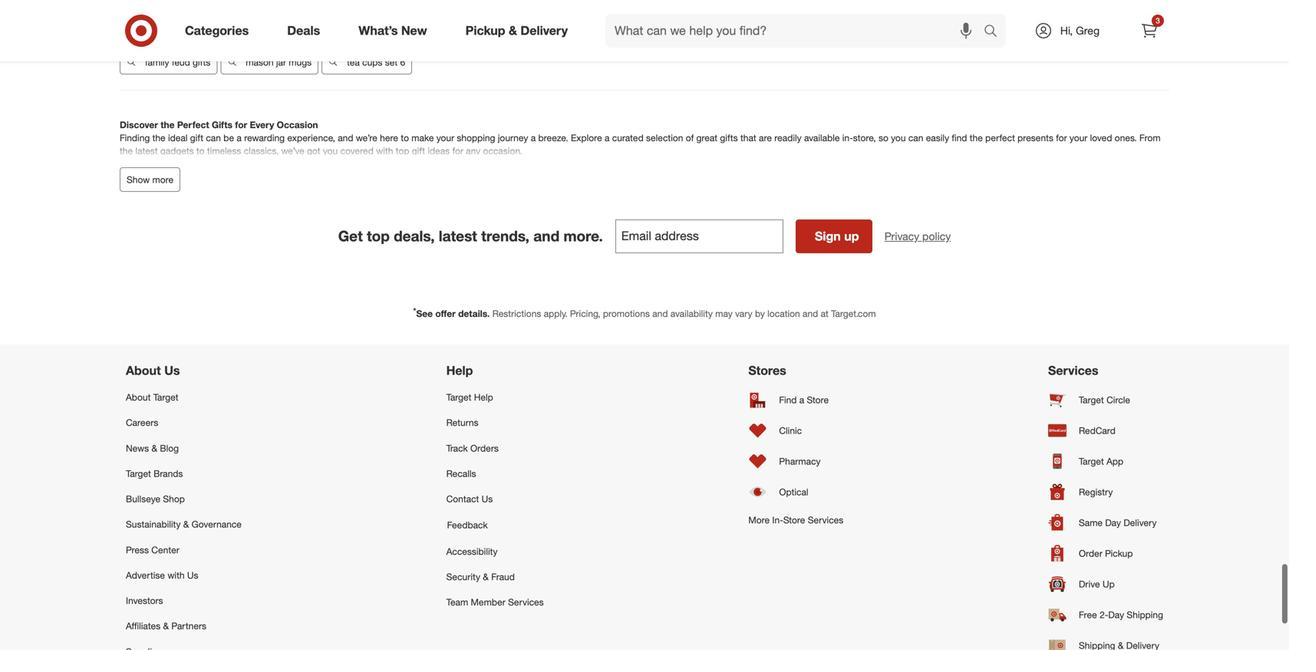 Task type: describe. For each thing, give the bounding box(es) containing it.
more
[[749, 514, 770, 526]]

search
[[977, 25, 1014, 40]]

the left the ideal
[[152, 132, 166, 144]]

1 horizontal spatial help
[[474, 391, 493, 403]]

3 link
[[1133, 14, 1167, 48]]

pickup & delivery link
[[453, 14, 587, 48]]

got
[[307, 145, 321, 157]]

selection
[[646, 132, 684, 144]]

easily
[[926, 132, 950, 144]]

0 horizontal spatial with
[[168, 570, 185, 581]]

0 horizontal spatial gift
[[190, 132, 203, 144]]

target for target circle
[[1079, 394, 1104, 406]]

team
[[446, 597, 468, 608]]

0 horizontal spatial you
[[323, 145, 338, 157]]

get
[[338, 227, 363, 245]]

target inside about target link
[[153, 391, 178, 403]]

clinic
[[779, 425, 802, 436]]

discover
[[120, 119, 158, 130]]

availability
[[671, 308, 713, 319]]

find
[[779, 394, 797, 406]]

investors
[[126, 595, 163, 606]]

show more button
[[120, 167, 181, 192]]

show
[[127, 174, 150, 185]]

What can we help you find? suggestions appear below search field
[[606, 14, 988, 48]]

mason jar mugs link
[[221, 50, 319, 74]]

optical
[[779, 486, 809, 498]]

family feud gifts link
[[120, 50, 217, 74]]

news & blog
[[126, 442, 179, 454]]

what's new
[[359, 23, 427, 38]]

1 vertical spatial gift
[[412, 145, 425, 157]]

security
[[446, 571, 481, 583]]

pharmacy
[[779, 456, 821, 467]]

us inside advertise with us link
[[187, 570, 198, 581]]

1 vertical spatial day
[[1109, 609, 1125, 621]]

experience,
[[287, 132, 335, 144]]

deals,
[[394, 227, 435, 245]]

recalls
[[446, 468, 476, 479]]

1 vertical spatial top
[[367, 227, 390, 245]]

clinic link
[[749, 415, 844, 446]]

store,
[[853, 132, 876, 144]]

free
[[1079, 609, 1098, 621]]

journey
[[498, 132, 528, 144]]

find a store link
[[749, 385, 844, 415]]

searches
[[177, 25, 241, 43]]

a left breeze.
[[531, 132, 536, 144]]

and left at
[[803, 308, 819, 319]]

delivery for pickup & delivery
[[521, 23, 568, 38]]

press center link
[[126, 537, 242, 563]]

that
[[741, 132, 757, 144]]

search button
[[977, 14, 1014, 51]]

app
[[1107, 456, 1124, 467]]

hi,
[[1061, 24, 1073, 37]]

cups
[[362, 56, 383, 68]]

drive up
[[1079, 578, 1115, 590]]

about for about target
[[126, 391, 151, 403]]

every
[[250, 119, 274, 130]]

and left the more.
[[534, 227, 560, 245]]

trends,
[[481, 227, 530, 245]]

a right be
[[237, 132, 242, 144]]

& for affiliates
[[163, 620, 169, 632]]

shipping
[[1127, 609, 1164, 621]]

rewarding
[[244, 132, 285, 144]]

accessibility
[[446, 546, 498, 557]]

related
[[120, 25, 173, 43]]

occasion
[[277, 119, 318, 130]]

pickup & delivery
[[466, 23, 568, 38]]

2 can from the left
[[909, 132, 924, 144]]

a right find
[[800, 394, 805, 406]]

may
[[716, 308, 733, 319]]

with inside the discover the perfect gifts for every occasion finding the ideal gift can be a rewarding experience, and we're here to make your shopping journey a breeze. explore a curated selection of great gifts that are readily available in-store, so you can easily find the perfect presents for your loved ones. from the latest gadgets to timeless classics, we've got you covered with top gift ideas for any occasion.
[[376, 145, 393, 157]]

new
[[401, 23, 427, 38]]

categories
[[185, 23, 249, 38]]

tea cups set 6 link
[[322, 50, 412, 74]]

1 vertical spatial pickup
[[1105, 548, 1133, 559]]

policy
[[923, 229, 951, 243]]

sign up button
[[796, 219, 873, 253]]

top inside the discover the perfect gifts for every occasion finding the ideal gift can be a rewarding experience, and we're here to make your shopping journey a breeze. explore a curated selection of great gifts that are readily available in-store, so you can easily find the perfect presents for your loved ones. from the latest gadgets to timeless classics, we've got you covered with top gift ideas for any occasion.
[[396, 145, 409, 157]]

us for about us
[[164, 363, 180, 378]]

the right find
[[970, 132, 983, 144]]

2 your from the left
[[1070, 132, 1088, 144]]

shopping
[[457, 132, 495, 144]]

order pickup link
[[1049, 538, 1164, 569]]

store for a
[[807, 394, 829, 406]]

returns
[[446, 417, 479, 428]]

team member services
[[446, 597, 544, 608]]

free 2-day shipping
[[1079, 609, 1164, 621]]

ideas
[[428, 145, 450, 157]]

& for security
[[483, 571, 489, 583]]

investors link
[[126, 588, 242, 614]]

mason jar mugs
[[246, 56, 312, 68]]

track orders
[[446, 442, 499, 454]]

target for target help
[[446, 391, 472, 403]]

contact us link
[[446, 486, 544, 512]]

& for sustainability
[[183, 519, 189, 530]]

the down finding on the left top of the page
[[120, 145, 133, 157]]

breeze.
[[538, 132, 569, 144]]

0 vertical spatial for
[[235, 119, 247, 130]]

1 your from the left
[[437, 132, 455, 144]]

0 vertical spatial to
[[401, 132, 409, 144]]

affiliates
[[126, 620, 161, 632]]

redcard link
[[1049, 415, 1164, 446]]

great
[[697, 132, 718, 144]]

drive up link
[[1049, 569, 1164, 599]]

family
[[145, 56, 169, 68]]

about target link
[[126, 385, 242, 410]]

advertise
[[126, 570, 165, 581]]



Task type: locate. For each thing, give the bounding box(es) containing it.
and left availability
[[653, 308, 668, 319]]

us down press center link
[[187, 570, 198, 581]]

gift down perfect
[[190, 132, 203, 144]]

of
[[686, 132, 694, 144]]

0 vertical spatial delivery
[[521, 23, 568, 38]]

bullseye shop
[[126, 493, 185, 505]]

us inside "contact us" link
[[482, 493, 493, 505]]

you right got
[[323, 145, 338, 157]]

0 horizontal spatial your
[[437, 132, 455, 144]]

the up the ideal
[[161, 119, 175, 130]]

2 horizontal spatial for
[[1056, 132, 1067, 144]]

pickup right order
[[1105, 548, 1133, 559]]

any
[[466, 145, 481, 157]]

curated
[[612, 132, 644, 144]]

perfect
[[177, 119, 209, 130]]

target left app
[[1079, 456, 1104, 467]]

more
[[152, 174, 174, 185]]

store for in-
[[784, 514, 806, 526]]

track
[[446, 442, 468, 454]]

1 vertical spatial for
[[1056, 132, 1067, 144]]

0 horizontal spatial us
[[164, 363, 180, 378]]

with down press center link
[[168, 570, 185, 581]]

0 horizontal spatial can
[[206, 132, 221, 144]]

gifts right feud
[[193, 56, 211, 68]]

0 vertical spatial gift
[[190, 132, 203, 144]]

track orders link
[[446, 435, 544, 461]]

&
[[509, 23, 517, 38], [152, 442, 157, 454], [183, 519, 189, 530], [483, 571, 489, 583], [163, 620, 169, 632]]

about for about us
[[126, 363, 161, 378]]

None text field
[[615, 219, 784, 253]]

shop
[[163, 493, 185, 505]]

2 vertical spatial for
[[453, 145, 464, 157]]

pickup
[[466, 23, 506, 38], [1105, 548, 1133, 559]]

0 horizontal spatial latest
[[135, 145, 158, 157]]

your left loved
[[1070, 132, 1088, 144]]

gifts
[[193, 56, 211, 68], [720, 132, 738, 144]]

6
[[400, 56, 405, 68]]

0 horizontal spatial help
[[446, 363, 473, 378]]

1 horizontal spatial can
[[909, 132, 924, 144]]

target inside target circle link
[[1079, 394, 1104, 406]]

1 vertical spatial gifts
[[720, 132, 738, 144]]

services up target circle
[[1049, 363, 1099, 378]]

affiliates & partners link
[[126, 614, 242, 639]]

recalls link
[[446, 461, 544, 486]]

1 about from the top
[[126, 363, 161, 378]]

1 vertical spatial store
[[784, 514, 806, 526]]

top down "here"
[[396, 145, 409, 157]]

0 vertical spatial top
[[396, 145, 409, 157]]

2 horizontal spatial services
[[1049, 363, 1099, 378]]

1 horizontal spatial you
[[891, 132, 906, 144]]

& inside security & fraud link
[[483, 571, 489, 583]]

0 vertical spatial store
[[807, 394, 829, 406]]

2 horizontal spatial us
[[482, 493, 493, 505]]

deals link
[[274, 14, 339, 48]]

0 vertical spatial pickup
[[466, 23, 506, 38]]

can left easily
[[909, 132, 924, 144]]

order
[[1079, 548, 1103, 559]]

0 horizontal spatial for
[[235, 119, 247, 130]]

greg
[[1076, 24, 1100, 37]]

store
[[807, 394, 829, 406], [784, 514, 806, 526]]

1 horizontal spatial pickup
[[1105, 548, 1133, 559]]

0 vertical spatial us
[[164, 363, 180, 378]]

1 vertical spatial delivery
[[1124, 517, 1157, 528]]

1 horizontal spatial to
[[401, 132, 409, 144]]

about up careers
[[126, 391, 151, 403]]

0 horizontal spatial delivery
[[521, 23, 568, 38]]

1 horizontal spatial services
[[808, 514, 844, 526]]

target down news
[[126, 468, 151, 479]]

set
[[385, 56, 398, 68]]

for right gifts at the left top of page
[[235, 119, 247, 130]]

you
[[891, 132, 906, 144], [323, 145, 338, 157]]

target for target app
[[1079, 456, 1104, 467]]

location
[[768, 308, 800, 319]]

you right so
[[891, 132, 906, 144]]

1 vertical spatial us
[[482, 493, 493, 505]]

tea
[[347, 56, 360, 68]]

2 about from the top
[[126, 391, 151, 403]]

more.
[[564, 227, 603, 245]]

make
[[412, 132, 434, 144]]

bullseye shop link
[[126, 486, 242, 512]]

blog
[[160, 442, 179, 454]]

day right same
[[1106, 517, 1122, 528]]

pricing,
[[570, 308, 601, 319]]

mason
[[246, 56, 274, 68]]

1 vertical spatial you
[[323, 145, 338, 157]]

can left be
[[206, 132, 221, 144]]

latest down finding on the left top of the page
[[135, 145, 158, 157]]

sustainability
[[126, 519, 181, 530]]

latest inside the discover the perfect gifts for every occasion finding the ideal gift can be a rewarding experience, and we're here to make your shopping journey a breeze. explore a curated selection of great gifts that are readily available in-store, so you can easily find the perfect presents for your loved ones. from the latest gadgets to timeless classics, we've got you covered with top gift ideas for any occasion.
[[135, 145, 158, 157]]

target.com
[[831, 308, 876, 319]]

& inside pickup & delivery link
[[509, 23, 517, 38]]

about up the about target
[[126, 363, 161, 378]]

target inside target help link
[[446, 391, 472, 403]]

target left circle
[[1079, 394, 1104, 406]]

and inside the discover the perfect gifts for every occasion finding the ideal gift can be a rewarding experience, and we're here to make your shopping journey a breeze. explore a curated selection of great gifts that are readily available in-store, so you can easily find the perfect presents for your loved ones. from the latest gadgets to timeless classics, we've got you covered with top gift ideas for any occasion.
[[338, 132, 353, 144]]

0 horizontal spatial to
[[196, 145, 205, 157]]

partners
[[171, 620, 207, 632]]

target brands link
[[126, 461, 242, 486]]

by
[[755, 308, 765, 319]]

3
[[1156, 16, 1160, 25]]

1 horizontal spatial gifts
[[720, 132, 738, 144]]

at
[[821, 308, 829, 319]]

0 horizontal spatial services
[[508, 597, 544, 608]]

in-
[[843, 132, 853, 144]]

target up the returns
[[446, 391, 472, 403]]

1 horizontal spatial your
[[1070, 132, 1088, 144]]

& inside affiliates & partners link
[[163, 620, 169, 632]]

0 vertical spatial latest
[[135, 145, 158, 157]]

target app
[[1079, 456, 1124, 467]]

1 vertical spatial latest
[[439, 227, 477, 245]]

store right find
[[807, 394, 829, 406]]

us for contact us
[[482, 493, 493, 505]]

contact us
[[446, 493, 493, 505]]

the
[[161, 119, 175, 130], [152, 132, 166, 144], [970, 132, 983, 144], [120, 145, 133, 157]]

for left any
[[453, 145, 464, 157]]

your up "ideas"
[[437, 132, 455, 144]]

1 horizontal spatial gift
[[412, 145, 425, 157]]

for right presents
[[1056, 132, 1067, 144]]

gifts left that
[[720, 132, 738, 144]]

feud
[[172, 56, 190, 68]]

feedback button
[[446, 512, 544, 539]]

pharmacy link
[[749, 446, 844, 477]]

a right explore
[[605, 132, 610, 144]]

same
[[1079, 517, 1103, 528]]

& for pickup
[[509, 23, 517, 38]]

services down fraud
[[508, 597, 544, 608]]

privacy policy
[[885, 229, 951, 243]]

with down "here"
[[376, 145, 393, 157]]

so
[[879, 132, 889, 144]]

ones.
[[1115, 132, 1137, 144]]

services down optical link
[[808, 514, 844, 526]]

delivery for same day delivery
[[1124, 517, 1157, 528]]

details.
[[458, 308, 490, 319]]

center
[[151, 544, 179, 556]]

to right "here"
[[401, 132, 409, 144]]

target inside the target brands link
[[126, 468, 151, 479]]

0 vertical spatial about
[[126, 363, 161, 378]]

drive
[[1079, 578, 1100, 590]]

1 horizontal spatial with
[[376, 145, 393, 157]]

gadgets
[[160, 145, 194, 157]]

day right free
[[1109, 609, 1125, 621]]

1 can from the left
[[206, 132, 221, 144]]

1 vertical spatial with
[[168, 570, 185, 581]]

privacy
[[885, 229, 920, 243]]

advertise with us link
[[126, 563, 242, 588]]

brands
[[154, 468, 183, 479]]

target inside target app link
[[1079, 456, 1104, 467]]

more in-store services link
[[749, 507, 844, 533]]

0 vertical spatial with
[[376, 145, 393, 157]]

and up covered
[[338, 132, 353, 144]]

1 vertical spatial about
[[126, 391, 151, 403]]

0 horizontal spatial store
[[784, 514, 806, 526]]

affiliates & partners
[[126, 620, 207, 632]]

gift down make
[[412, 145, 425, 157]]

0 vertical spatial services
[[1049, 363, 1099, 378]]

help up target help
[[446, 363, 473, 378]]

2 vertical spatial us
[[187, 570, 198, 581]]

find
[[952, 132, 968, 144]]

up
[[845, 229, 859, 244]]

1 horizontal spatial for
[[453, 145, 464, 157]]

0 vertical spatial gifts
[[193, 56, 211, 68]]

press center
[[126, 544, 179, 556]]

us right contact
[[482, 493, 493, 505]]

what's
[[359, 23, 398, 38]]

related searches
[[120, 25, 241, 43]]

services
[[1049, 363, 1099, 378], [808, 514, 844, 526], [508, 597, 544, 608]]

perfect
[[986, 132, 1015, 144]]

pickup right the new
[[466, 23, 506, 38]]

apply.
[[544, 308, 568, 319]]

0 vertical spatial day
[[1106, 517, 1122, 528]]

& inside sustainability & governance link
[[183, 519, 189, 530]]

top right 'get'
[[367, 227, 390, 245]]

latest right the deals,
[[439, 227, 477, 245]]

1 vertical spatial help
[[474, 391, 493, 403]]

us up about target link
[[164, 363, 180, 378]]

1 horizontal spatial store
[[807, 394, 829, 406]]

0 horizontal spatial gifts
[[193, 56, 211, 68]]

0 horizontal spatial pickup
[[466, 23, 506, 38]]

returns link
[[446, 410, 544, 435]]

1 horizontal spatial top
[[396, 145, 409, 157]]

1 vertical spatial services
[[808, 514, 844, 526]]

target down about us
[[153, 391, 178, 403]]

help up returns link
[[474, 391, 493, 403]]

show more
[[127, 174, 174, 185]]

target for target brands
[[126, 468, 151, 479]]

1 horizontal spatial us
[[187, 570, 198, 581]]

free 2-day shipping link
[[1049, 599, 1164, 630]]

1 vertical spatial to
[[196, 145, 205, 157]]

0 vertical spatial help
[[446, 363, 473, 378]]

target brands
[[126, 468, 183, 479]]

0 horizontal spatial top
[[367, 227, 390, 245]]

what's new link
[[346, 14, 446, 48]]

& for news
[[152, 442, 157, 454]]

available
[[804, 132, 840, 144]]

to right gadgets
[[196, 145, 205, 157]]

circle
[[1107, 394, 1131, 406]]

gift
[[190, 132, 203, 144], [412, 145, 425, 157]]

2 vertical spatial services
[[508, 597, 544, 608]]

careers
[[126, 417, 158, 428]]

gifts inside the discover the perfect gifts for every occasion finding the ideal gift can be a rewarding experience, and we're here to make your shopping journey a breeze. explore a curated selection of great gifts that are readily available in-store, so you can easily find the perfect presents for your loved ones. from the latest gadgets to timeless classics, we've got you covered with top gift ideas for any occasion.
[[720, 132, 738, 144]]

categories link
[[172, 14, 268, 48]]

accessibility link
[[446, 539, 544, 564]]

us
[[164, 363, 180, 378], [482, 493, 493, 505], [187, 570, 198, 581]]

member
[[471, 597, 506, 608]]

& inside news & blog link
[[152, 442, 157, 454]]

store down optical link
[[784, 514, 806, 526]]

1 horizontal spatial delivery
[[1124, 517, 1157, 528]]

team member services link
[[446, 590, 544, 615]]

contact
[[446, 493, 479, 505]]

explore
[[571, 132, 602, 144]]

1 horizontal spatial latest
[[439, 227, 477, 245]]

latest
[[135, 145, 158, 157], [439, 227, 477, 245]]

day
[[1106, 517, 1122, 528], [1109, 609, 1125, 621]]

covered
[[340, 145, 374, 157]]

0 vertical spatial you
[[891, 132, 906, 144]]



Task type: vqa. For each thing, say whether or not it's contained in the screenshot.
policy
yes



